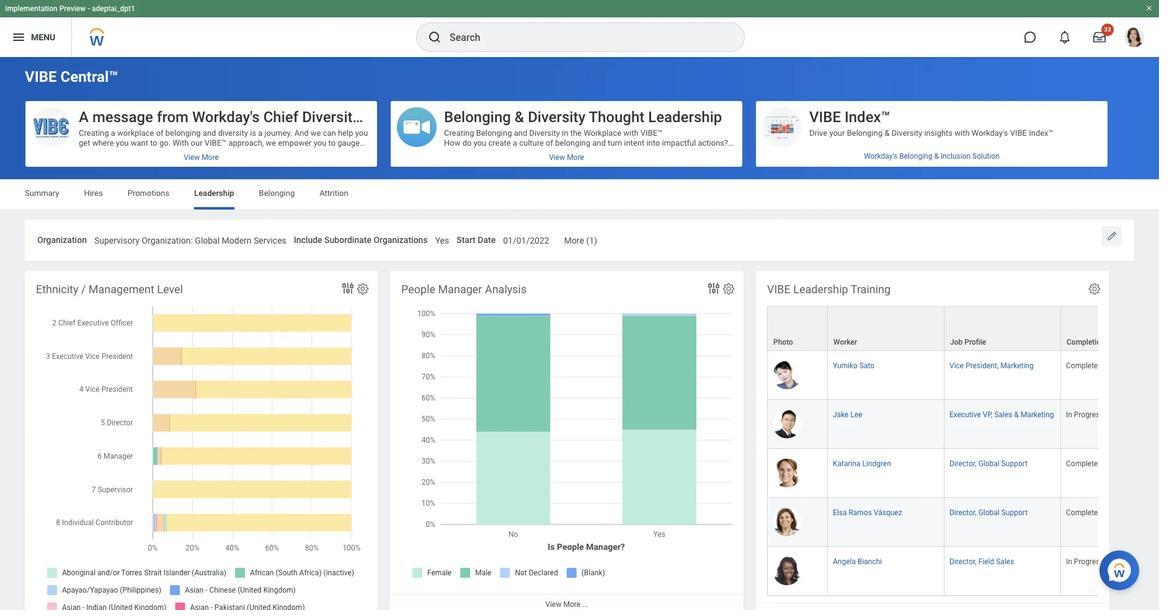 Task type: describe. For each thing, give the bounding box(es) containing it.
yumiko sato
[[833, 361, 875, 370]]

impactful
[[662, 138, 696, 148]]

sales for field
[[996, 558, 1014, 566]]

1 vertical spatial workday
[[480, 247, 511, 257]]

Yes text field
[[435, 228, 449, 250]]

a down message
[[111, 128, 115, 138]]

change. inside creating belonging and diversity in the workplace with vibe™ how do you create a culture of belonging and turn intent into impactful actions? in this webinar, we share our strategies for valuing inclusion, belonging, and equity for all and show how our solutions can help you enable change. watch webinar
[[666, 158, 694, 167]]

progress for executive vp, sales & marketing
[[1074, 411, 1104, 419]]

equality.
[[444, 208, 474, 217]]

in for angela bianchi
[[1066, 558, 1072, 566]]

central™
[[60, 68, 118, 86]]

and up drive
[[556, 198, 570, 207]]

katarina lindgren
[[833, 460, 891, 468]]

yumiko sato link
[[833, 359, 875, 370]]

gauge
[[338, 138, 360, 148]]

watch inside learn how companies, leaders, and organizations each play a role in building equality. join the webinar with workday leaders and discover ways to assess your intentions against outcomes and drive real change. watch webinar
[[444, 228, 467, 237]]

lindgren
[[863, 460, 891, 468]]

in inside uniting at workday for social justice we're taking action to examine our practices and accelerate progress in our company. learn how we're working together to create systemic change both within workday and externally. read blog
[[692, 257, 699, 267]]

change
[[671, 267, 697, 277]]

officer
[[364, 109, 409, 126]]

row containing photo
[[767, 306, 1159, 352]]

more inside text box
[[564, 236, 584, 246]]

do
[[463, 138, 472, 148]]

director, global support link for elsa ramos vásquez
[[950, 506, 1028, 517]]

jake lee link
[[833, 408, 863, 419]]

with inside creating belonging and diversity in the workplace with vibe™ how do you create a culture of belonging and turn intent into impactful actions? in this webinar, we share our strategies for valuing inclusion, belonging, and equity for all and show how our solutions can help you enable change. watch webinar
[[624, 128, 639, 138]]

executive
[[950, 411, 981, 419]]

worker column header
[[828, 306, 945, 352]]

webinar inside creating belonging and diversity in the workplace with vibe™ how do you create a culture of belonging and turn intent into impactful actions? in this webinar, we share our strategies for valuing inclusion, belonging, and equity for all and show how our solutions can help you enable change. watch webinar
[[469, 168, 498, 177]]

we inside creating belonging and diversity in the workplace with vibe™ how do you create a culture of belonging and turn intent into impactful actions? in this webinar, we share our strategies for valuing inclusion, belonging, and equity for all and show how our solutions can help you enable change. watch webinar
[[499, 148, 510, 158]]

culture
[[519, 138, 544, 148]]

to left go.
[[150, 138, 157, 148]]

outcomes
[[510, 218, 546, 227]]

action
[[490, 257, 512, 267]]

menu banner
[[0, 0, 1159, 57]]

01/01/2022 text field
[[503, 228, 549, 250]]

and right practices on the top
[[604, 257, 618, 267]]

director, global support for katarina lindgren
[[950, 460, 1028, 468]]

actions?
[[698, 138, 728, 148]]

services
[[254, 236, 286, 246]]

modern
[[222, 236, 252, 246]]

33 button
[[1086, 24, 1114, 51]]

the inside learn how companies, leaders, and organizations each play a role in building equality. join the webinar with workday leaders and discover ways to assess your intentions against outcomes and drive real change. watch webinar
[[493, 208, 505, 217]]

employee's photo (katarina lindgren) image
[[773, 459, 801, 488]]

webinar inside learn how companies, leaders, and organizations each play a role in building equality. join the webinar with workday leaders and discover ways to assess your intentions against outcomes and drive real change. watch webinar
[[469, 228, 498, 237]]

your inside learn how companies, leaders, and organizations each play a role in building equality. join the webinar with workday leaders and discover ways to assess your intentions against outcomes and drive real change. watch webinar
[[720, 208, 735, 217]]

taking
[[466, 257, 488, 267]]

share
[[512, 148, 532, 158]]

subordinate
[[324, 235, 372, 245]]

you down inclusion,
[[625, 158, 638, 167]]

our down culture at left
[[534, 148, 545, 158]]

& right "inclusion"
[[992, 148, 997, 158]]

to inside learn how companies, leaders, and organizations each play a role in building equality. join the webinar with workday leaders and discover ways to assess your intentions against outcomes and drive real change. watch webinar
[[683, 208, 691, 217]]

against
[[482, 218, 508, 227]]

training
[[851, 283, 891, 296]]

message
[[92, 109, 153, 126]]

you up the "gauge"
[[355, 128, 368, 138]]

completed for yumiko sato
[[1066, 361, 1102, 370]]

angela bianchi
[[833, 558, 882, 566]]

your inside "creating a workplace of belonging and diversity is a journey. and we can help you get where you want to go. with our vibe™ approach, we empower you to gauge everything from hiring and promotions to your people's sense of belonging—so you can see where you stand and then take action."
[[227, 148, 242, 158]]

change. inside learn how companies, leaders, and organizations each play a role in building equality. join the webinar with workday leaders and discover ways to assess your intentions against outcomes and drive real change. watch webinar
[[598, 218, 627, 227]]

2 vertical spatial workday
[[468, 277, 499, 286]]

vibe leadership training element
[[756, 271, 1159, 610]]

inbox large image
[[1094, 31, 1106, 43]]

you down hiring
[[147, 158, 160, 167]]

view more ... link
[[390, 594, 744, 610]]

1 vertical spatial index™
[[1029, 128, 1054, 138]]

bianchi
[[858, 558, 882, 566]]

help inside "creating a workplace of belonging and diversity is a journey. and we can help you get where you want to go. with our vibe™ approach, we empower you to gauge everything from hiring and promotions to your people's sense of belonging—so you can see where you stand and then take action."
[[338, 128, 353, 138]]

this
[[453, 148, 466, 158]]

sales for vp,
[[995, 411, 1013, 419]]

belonging inside creating belonging and diversity in the workplace with vibe™ how do you create a culture of belonging and turn intent into impactful actions? in this webinar, we share our strategies for valuing inclusion, belonging, and equity for all and show how our solutions can help you enable change. watch webinar
[[555, 138, 591, 148]]

stand
[[162, 158, 182, 167]]

create inside creating belonging and diversity in the workplace with vibe™ how do you create a culture of belonging and turn intent into impactful actions? in this webinar, we share our strategies for valuing inclusion, belonging, and equity for all and show how our solutions can help you enable change. watch webinar
[[488, 138, 511, 148]]

people manager analysis
[[401, 283, 527, 296]]

& up performance
[[885, 128, 890, 138]]

and left drive
[[548, 218, 562, 227]]

a inside learn how companies, leaders, and organizations each play a role in building equality. join the webinar with workday leaders and discover ways to assess your intentions against outcomes and drive real change. watch webinar
[[659, 198, 663, 207]]

belonging—so
[[308, 148, 358, 158]]

drive
[[809, 128, 828, 138]]

into
[[647, 138, 660, 148]]

get
[[79, 138, 90, 148]]

0 horizontal spatial we
[[266, 138, 276, 148]]

uniting at workday for social justice we're taking action to examine our practices and accelerate progress in our company. learn how we're working together to create systemic change both within workday and externally. read blog
[[444, 247, 715, 296]]

More (1) text field
[[564, 228, 597, 250]]

progress for director, field sales
[[1074, 558, 1104, 566]]

job
[[950, 338, 963, 347]]

job profile
[[950, 338, 986, 347]]

drive your belonging & diversity insights with workday's vibe index™
[[809, 128, 1054, 138]]

and right all
[[490, 158, 504, 167]]

executive vp, sales & marketing link
[[950, 408, 1054, 419]]

status
[[1107, 338, 1129, 347]]

creating for creating a workplace of belonging and diversity is a journey. and we can help you get where you want to go. with our vibe™ approach, we empower you to gauge everything from hiring and promotions to your people's sense of belonging—so you can see where you stand and then take action.
[[79, 128, 109, 138]]

organization element
[[94, 228, 286, 250]]

play
[[642, 198, 657, 207]]

you up "belonging—so"
[[314, 138, 326, 148]]

the inside creating belonging and diversity in the workplace with vibe™ how do you create a culture of belonging and turn intent into impactful actions? in this webinar, we share our strategies for valuing inclusion, belonging, and equity for all and show how our solutions can help you enable change. watch webinar
[[570, 128, 582, 138]]

equity
[[444, 158, 466, 167]]

2 vertical spatial leadership
[[793, 283, 848, 296]]

both
[[699, 267, 715, 277]]

hires
[[84, 189, 103, 198]]

then
[[199, 158, 215, 167]]

vibe central™
[[25, 68, 118, 86]]

row containing angela bianchi
[[767, 547, 1159, 596]]

how inside learn how companies, leaders, and organizations each play a role in building equality. join the webinar with workday leaders and discover ways to assess your intentions against outcomes and drive real change. watch webinar
[[466, 198, 481, 207]]

0 vertical spatial your
[[830, 128, 845, 138]]

and
[[294, 128, 309, 138]]

vp,
[[983, 411, 993, 419]]

how
[[444, 138, 461, 148]]

& up culture at left
[[515, 109, 524, 126]]

angela
[[833, 558, 856, 566]]

row containing elsa ramos vásquez
[[767, 498, 1159, 547]]

a inside creating belonging and diversity in the workplace with vibe™ how do you create a culture of belonging and turn intent into impactful actions? in this webinar, we share our strategies for valuing inclusion, belonging, and equity for all and show how our solutions can help you enable change. watch webinar
[[513, 138, 517, 148]]

is
[[250, 128, 256, 138]]

view more ...
[[546, 600, 588, 609]]

real
[[583, 218, 596, 227]]

go.
[[159, 138, 171, 148]]

enable
[[640, 158, 664, 167]]

attrition
[[320, 189, 348, 198]]

employee's photo (angela bianchi) image
[[773, 557, 801, 586]]

vibe leadership training
[[767, 283, 891, 296]]

leadership inside tab list
[[194, 189, 234, 198]]

and down go.
[[159, 148, 172, 158]]

our up both at the top of the page
[[701, 257, 712, 267]]

building
[[689, 198, 717, 207]]

our down justice
[[555, 257, 567, 267]]

learn inside uniting at workday for social justice we're taking action to examine our practices and accelerate progress in our company. learn how we're working together to create systemic change both within workday and externally. read blog
[[481, 267, 501, 277]]

0 horizontal spatial of
[[156, 128, 164, 138]]

organization
[[37, 235, 87, 245]]

a
[[79, 109, 89, 126]]

in for jake lee
[[1066, 411, 1072, 419]]

lee
[[851, 411, 863, 419]]

configure and view chart data image
[[706, 281, 721, 296]]

profile logan mcneil image
[[1125, 27, 1144, 50]]

performance
[[873, 148, 920, 158]]

can inside creating belonging and diversity in the workplace with vibe™ how do you create a culture of belonging and turn intent into impactful actions? in this webinar, we share our strategies for valuing inclusion, belonging, and equity for all and show how our solutions can help you enable change. watch webinar
[[593, 158, 606, 167]]

include subordinate organizations
[[294, 235, 428, 245]]

configure ethnicity / management level image
[[356, 282, 370, 296]]

create inside uniting at workday for social justice we're taking action to examine our practices and accelerate progress in our company. learn how we're working together to create systemic change both within workday and externally. read blog
[[612, 267, 635, 277]]

a right is
[[258, 128, 263, 138]]

vice president, marketing
[[950, 361, 1034, 370]]

view
[[546, 600, 562, 609]]

director, global support for elsa ramos vásquez
[[950, 509, 1028, 517]]

global for katarina lindgren
[[979, 460, 1000, 468]]

director, for angela bianchi
[[950, 558, 977, 566]]

completed element for katarina lindgren
[[1066, 457, 1102, 468]]

intent
[[624, 138, 645, 148]]

/
[[81, 283, 86, 296]]

vibe for vibe central™
[[25, 68, 57, 86]]

1 horizontal spatial of
[[299, 148, 306, 158]]

completed for elsa ramos vásquez
[[1066, 509, 1102, 517]]

take
[[217, 158, 232, 167]]

more (1)
[[564, 236, 597, 246]]

33
[[1104, 26, 1111, 33]]

completed for katarina lindgren
[[1066, 460, 1102, 468]]

creating for creating belonging and diversity in the workplace with vibe™ how do you create a culture of belonging and turn intent into impactful actions? in this webinar, we share our strategies for valuing inclusion, belonging, and equity for all and show how our solutions can help you enable change. watch webinar
[[444, 128, 474, 138]]

supervisory
[[94, 236, 140, 246]]

1 horizontal spatial leadership
[[648, 109, 722, 126]]

you down workplace
[[116, 138, 129, 148]]

0 horizontal spatial can
[[94, 158, 107, 167]]

director, for elsa ramos vásquez
[[950, 509, 977, 517]]

elsa
[[833, 509, 847, 517]]

examine
[[523, 257, 553, 267]]

sato
[[860, 361, 875, 370]]

from inside "creating a workplace of belonging and diversity is a journey. and we can help you get where you want to go. with our vibe™ approach, we empower you to gauge everything from hiring and promotions to your people's sense of belonging—so you can see where you stand and then take action."
[[118, 148, 135, 158]]

tab list inside main content
[[12, 180, 1147, 210]]

and down actions?
[[699, 148, 713, 158]]

configure people manager analysis image
[[722, 282, 736, 296]]

measure
[[809, 148, 841, 158]]

with inside learn how companies, leaders, and organizations each play a role in building equality. join the webinar with workday leaders and discover ways to assess your intentions against outcomes and drive real change. watch webinar
[[537, 208, 552, 217]]

global for elsa ramos vásquez
[[979, 509, 1000, 517]]

director, field sales
[[950, 558, 1014, 566]]

2 horizontal spatial with
[[955, 128, 970, 138]]

company.
[[444, 267, 479, 277]]

director, global support link for katarina lindgren
[[950, 457, 1028, 468]]

1 horizontal spatial workday's
[[864, 152, 898, 161]]

relative
[[843, 148, 871, 158]]

katarina
[[833, 460, 861, 468]]

and up culture at left
[[514, 128, 527, 138]]

-
[[88, 4, 90, 13]]



Task type: locate. For each thing, give the bounding box(es) containing it.
jake
[[833, 411, 849, 419]]

0 horizontal spatial where
[[92, 138, 114, 148]]

2 in progress element from the top
[[1066, 555, 1104, 566]]

0 vertical spatial support
[[1002, 460, 1028, 468]]

1 vertical spatial from
[[118, 148, 135, 158]]

photo
[[773, 338, 793, 347]]

index™ up 'efforts'
[[1029, 128, 1054, 138]]

2 vertical spatial director,
[[950, 558, 977, 566]]

1 horizontal spatial vibe™
[[641, 128, 663, 138]]

of right culture at left
[[546, 138, 553, 148]]

& inside vibe leadership training element
[[1014, 411, 1019, 419]]

in progress element
[[1066, 408, 1104, 419], [1066, 555, 1104, 566]]

how up join at the top of page
[[466, 198, 481, 207]]

1 watch from the top
[[444, 168, 467, 177]]

global
[[195, 236, 220, 246], [979, 460, 1000, 468], [979, 509, 1000, 517]]

1 horizontal spatial where
[[123, 158, 145, 167]]

create up webinar,
[[488, 138, 511, 148]]

and down each
[[615, 208, 629, 217]]

executive vp, sales & marketing
[[950, 411, 1054, 419]]

more up justice
[[564, 236, 584, 246]]

workday
[[554, 208, 585, 217], [480, 247, 511, 257], [468, 277, 499, 286]]

0 vertical spatial in
[[562, 128, 568, 138]]

1 support from the top
[[1002, 460, 1028, 468]]

1 creating from the left
[[79, 128, 109, 138]]

0 vertical spatial progress
[[1074, 411, 1104, 419]]

for left all
[[468, 158, 478, 167]]

from up go.
[[157, 109, 189, 126]]

2 vertical spatial in
[[1066, 558, 1072, 566]]

1 horizontal spatial can
[[323, 128, 336, 138]]

2 horizontal spatial leadership
[[793, 283, 848, 296]]

2 completed element from the top
[[1066, 457, 1102, 468]]

1 vertical spatial support
[[1002, 509, 1028, 517]]

1 vertical spatial how
[[466, 198, 481, 207]]

for inside uniting at workday for social justice we're taking action to examine our practices and accelerate progress in our company. learn how we're working together to create systemic change both within workday and externally. read blog
[[513, 247, 524, 257]]

change. down leaders
[[598, 218, 627, 227]]

job profile column header
[[945, 306, 1061, 352]]

with down leaders,
[[537, 208, 552, 217]]

sense
[[275, 148, 297, 158]]

vibe™ down diversity
[[205, 138, 227, 148]]

your right drive
[[830, 128, 845, 138]]

1 vertical spatial change.
[[598, 218, 627, 227]]

2 vertical spatial how
[[503, 267, 518, 277]]

6 row from the top
[[767, 547, 1159, 596]]

2 vertical spatial global
[[979, 509, 1000, 517]]

0 vertical spatial help
[[338, 128, 353, 138]]

0 horizontal spatial leadership
[[194, 189, 234, 198]]

how inside uniting at workday for social justice we're taking action to examine our practices and accelerate progress in our company. learn how we're working together to create systemic change both within workday and externally. read blog
[[503, 267, 518, 277]]

director, left field
[[950, 558, 977, 566]]

practices
[[569, 257, 602, 267]]

1 horizontal spatial from
[[157, 109, 189, 126]]

menu button
[[0, 17, 71, 57]]

edit image
[[1106, 230, 1118, 243]]

0 vertical spatial in progress
[[1066, 411, 1104, 419]]

row containing katarina lindgren
[[767, 449, 1159, 498]]

watch down equity on the top left
[[444, 168, 467, 177]]

sales inside executive vp, sales & marketing link
[[995, 411, 1013, 419]]

to left focus
[[922, 148, 929, 158]]

2 director, from the top
[[950, 509, 977, 517]]

1 director, global support from the top
[[950, 460, 1028, 468]]

1 vertical spatial more
[[563, 600, 581, 609]]

efforts
[[1032, 148, 1056, 158]]

1 horizontal spatial in
[[680, 198, 687, 207]]

leadership
[[648, 109, 722, 126], [194, 189, 234, 198], [793, 283, 848, 296]]

1 progress from the top
[[1074, 411, 1104, 419]]

learn
[[444, 198, 464, 207], [481, 267, 501, 277]]

the up the against
[[493, 208, 505, 217]]

2 row from the top
[[767, 351, 1159, 400]]

inclusion
[[941, 152, 971, 161]]

0 horizontal spatial index™
[[845, 109, 891, 126]]

row containing yumiko sato
[[767, 351, 1159, 400]]

you
[[355, 128, 368, 138], [116, 138, 129, 148], [314, 138, 326, 148], [474, 138, 486, 148], [79, 158, 92, 167], [147, 158, 160, 167], [625, 158, 638, 167]]

0 horizontal spatial learn
[[444, 198, 464, 207]]

1 completed from the top
[[1066, 361, 1102, 370]]

start date element
[[503, 228, 549, 250]]

row containing jake lee
[[767, 400, 1159, 449]]

and left diversity
[[203, 128, 216, 138]]

role
[[665, 198, 678, 207]]

can down valuing
[[593, 158, 606, 167]]

strategies
[[547, 148, 583, 158]]

start
[[457, 235, 476, 245]]

people
[[401, 283, 435, 296]]

worker button
[[828, 307, 944, 350]]

configure vibe leadership training image
[[1088, 282, 1102, 296]]

vice
[[950, 361, 964, 370]]

at
[[471, 247, 478, 257]]

marketing right president,
[[1001, 361, 1034, 370]]

vibe™ inside "creating a workplace of belonging and diversity is a journey. and we can help you get where you want to go. with our vibe™ approach, we empower you to gauge everything from hiring and promotions to your people's sense of belonging—so you can see where you stand and then take action."
[[205, 138, 227, 148]]

and down action
[[501, 277, 514, 286]]

discover
[[631, 208, 661, 217]]

workday up drive
[[554, 208, 585, 217]]

see
[[109, 158, 121, 167]]

leadership down then
[[194, 189, 234, 198]]

of up go.
[[156, 128, 164, 138]]

1 horizontal spatial learn
[[481, 267, 501, 277]]

director, global support link
[[950, 457, 1028, 468], [950, 506, 1028, 517]]

3 completed element from the top
[[1066, 506, 1102, 517]]

1 vertical spatial marketing
[[1021, 411, 1054, 419]]

0 vertical spatial marketing
[[1001, 361, 1034, 370]]

1 horizontal spatial with
[[624, 128, 639, 138]]

4 row from the top
[[767, 449, 1159, 498]]

0 horizontal spatial the
[[493, 208, 505, 217]]

in up change
[[692, 257, 699, 267]]

1 vertical spatial completed element
[[1066, 457, 1102, 468]]

justify image
[[11, 30, 26, 45]]

configure and view chart data image
[[341, 281, 355, 296]]

ethnicity
[[36, 283, 78, 296]]

your right assess
[[720, 208, 735, 217]]

in up strategies at the top
[[562, 128, 568, 138]]

valuing
[[597, 148, 623, 158]]

creating a workplace of belonging and diversity is a journey. and we can help you get where you want to go. with our vibe™ approach, we empower you to gauge everything from hiring and promotions to your people's sense of belonging—so you can see where you stand and then take action.
[[79, 128, 368, 167]]

1 director, from the top
[[950, 460, 977, 468]]

vibe™
[[641, 128, 663, 138], [205, 138, 227, 148]]

director, field sales link
[[950, 555, 1014, 566]]

1 vertical spatial progress
[[1074, 558, 1104, 566]]

3 director, from the top
[[950, 558, 977, 566]]

in inside creating belonging and diversity in the workplace with vibe™ how do you create a culture of belonging and turn intent into impactful actions? in this webinar, we share our strategies for valuing inclusion, belonging, and equity for all and show how our solutions can help you enable change. watch webinar
[[444, 148, 451, 158]]

help inside creating belonging and diversity in the workplace with vibe™ how do you create a culture of belonging and turn intent into impactful actions? in this webinar, we share our strategies for valuing inclusion, belonging, and equity for all and show how our solutions can help you enable change. watch webinar
[[608, 158, 623, 167]]

we up show
[[499, 148, 510, 158]]

0 vertical spatial webinar
[[469, 168, 498, 177]]

measure relative performance to focus belonging & diversity efforts
[[809, 148, 1056, 158]]

0 vertical spatial completed
[[1066, 361, 1102, 370]]

to right together
[[603, 267, 610, 277]]

0 vertical spatial the
[[570, 128, 582, 138]]

1 vertical spatial the
[[493, 208, 505, 217]]

can down everything
[[94, 158, 107, 167]]

1 vertical spatial help
[[608, 158, 623, 167]]

completed element for yumiko sato
[[1066, 359, 1102, 370]]

working
[[541, 267, 569, 277]]

support for elsa ramos vásquez
[[1002, 509, 1028, 517]]

2 vertical spatial workday's
[[864, 152, 898, 161]]

help down valuing
[[608, 158, 623, 167]]

vibe for vibe leadership training
[[767, 283, 791, 296]]

how inside creating belonging and diversity in the workplace with vibe™ how do you create a culture of belonging and turn intent into impactful actions? in this webinar, we share our strategies for valuing inclusion, belonging, and equity for all and show how our solutions can help you enable change. watch webinar
[[527, 158, 542, 167]]

1 webinar from the top
[[469, 168, 498, 177]]

each
[[623, 198, 640, 207]]

3 completed from the top
[[1066, 509, 1102, 517]]

to up "belonging—so"
[[328, 138, 336, 148]]

vibe™ inside creating belonging and diversity in the workplace with vibe™ how do you create a culture of belonging and turn intent into impactful actions? in this webinar, we share our strategies for valuing inclusion, belonging, and equity for all and show how our solutions can help you enable change. watch webinar
[[641, 128, 663, 138]]

sales right vp, on the right
[[995, 411, 1013, 419]]

show
[[506, 158, 525, 167]]

1 director, global support link from the top
[[950, 457, 1028, 468]]

1 horizontal spatial your
[[720, 208, 735, 217]]

& left "inclusion"
[[934, 152, 939, 161]]

create down accelerate
[[612, 267, 635, 277]]

help up the "gauge"
[[338, 128, 353, 138]]

global left "modern"
[[195, 236, 220, 246]]

in right role at the right top of the page
[[680, 198, 687, 207]]

learn inside learn how companies, leaders, and organizations each play a role in building equality. join the webinar with workday leaders and discover ways to assess your intentions against outcomes and drive real change. watch webinar
[[444, 198, 464, 207]]

creating up how
[[444, 128, 474, 138]]

marketing right vp, on the right
[[1021, 411, 1054, 419]]

1 vertical spatial in progress
[[1066, 558, 1104, 566]]

in progress for executive vp, sales & marketing
[[1066, 411, 1104, 419]]

...
[[582, 600, 588, 609]]

1 vertical spatial global
[[979, 460, 1000, 468]]

in inside learn how companies, leaders, and organizations each play a role in building equality. join the webinar with workday leaders and discover ways to assess your intentions against outcomes and drive real change. watch webinar
[[680, 198, 687, 207]]

analysis
[[485, 283, 527, 296]]

2 progress from the top
[[1074, 558, 1104, 566]]

creating belonging and diversity in the workplace with vibe™ how do you create a culture of belonging and turn intent into impactful actions? in this webinar, we share our strategies for valuing inclusion, belonging, and equity for all and show how our solutions can help you enable change. watch webinar
[[444, 128, 728, 177]]

director, up director, field sales link
[[950, 509, 977, 517]]

workday's up the solution
[[972, 128, 1008, 138]]

2 horizontal spatial of
[[546, 138, 553, 148]]

workday's
[[192, 109, 260, 126], [972, 128, 1008, 138], [864, 152, 898, 161]]

0 horizontal spatial from
[[118, 148, 135, 158]]

within
[[444, 277, 466, 286]]

elsa ramos vásquez link
[[833, 506, 902, 517]]

2 horizontal spatial we
[[499, 148, 510, 158]]

adeptai_dpt1
[[92, 4, 135, 13]]

angela bianchi link
[[833, 555, 882, 566]]

carin
[[413, 109, 448, 126]]

0 horizontal spatial your
[[227, 148, 242, 158]]

of inside creating belonging and diversity in the workplace with vibe™ how do you create a culture of belonging and turn intent into impactful actions? in this webinar, we share our strategies for valuing inclusion, belonging, and equity for all and show how our solutions can help you enable change. watch webinar
[[546, 138, 553, 148]]

creating inside creating belonging and diversity in the workplace with vibe™ how do you create a culture of belonging and turn intent into impactful actions? in this webinar, we share our strategies for valuing inclusion, belonging, and equity for all and show how our solutions can help you enable change. watch webinar
[[444, 128, 474, 138]]

how down share at the top left of page
[[527, 158, 542, 167]]

a left role at the right top of the page
[[659, 198, 663, 207]]

director,
[[950, 460, 977, 468], [950, 509, 977, 517], [950, 558, 977, 566]]

in progress element for executive vp, sales & marketing
[[1066, 408, 1104, 419]]

belonging inside creating belonging and diversity in the workplace with vibe™ how do you create a culture of belonging and turn intent into impactful actions? in this webinar, we share our strategies for valuing inclusion, belonging, and equity for all and show how our solutions can help you enable change. watch webinar
[[476, 128, 512, 138]]

completed element for elsa ramos vásquez
[[1066, 506, 1102, 517]]

1 vertical spatial your
[[227, 148, 242, 158]]

1 horizontal spatial belonging
[[555, 138, 591, 148]]

and
[[203, 128, 216, 138], [514, 128, 527, 138], [593, 138, 606, 148], [159, 148, 172, 158], [699, 148, 713, 158], [184, 158, 197, 167], [490, 158, 504, 167], [556, 198, 570, 207], [615, 208, 629, 217], [548, 218, 562, 227], [604, 257, 618, 267], [501, 277, 514, 286]]

workday up action
[[480, 247, 511, 257]]

employee's photo (elsa ramos vásquez) image
[[773, 508, 801, 537]]

0 vertical spatial for
[[585, 148, 595, 158]]

watch down 'intentions'
[[444, 228, 467, 237]]

support down executive vp, sales & marketing
[[1002, 460, 1028, 468]]

sales inside director, field sales link
[[996, 558, 1014, 566]]

your up take
[[227, 148, 242, 158]]

support up director, field sales link
[[1002, 509, 1028, 517]]

for up solutions
[[585, 148, 595, 158]]

our inside "creating a workplace of belonging and diversity is a journey. and we can help you get where you want to go. with our vibe™ approach, we empower you to gauge everything from hiring and promotions to your people's sense of belonging—so you can see where you stand and then take action."
[[191, 138, 203, 148]]

main content containing vibe central™
[[0, 57, 1159, 610]]

notifications large image
[[1059, 31, 1071, 43]]

2 completed from the top
[[1066, 460, 1102, 468]]

2 vertical spatial in
[[692, 257, 699, 267]]

1 row from the top
[[767, 306, 1159, 352]]

ethnicity / management level element
[[25, 271, 378, 610]]

1 vertical spatial sales
[[996, 558, 1014, 566]]

thought
[[589, 109, 645, 126]]

0 vertical spatial director, global support link
[[950, 457, 1028, 468]]

diversity inside creating belonging and diversity in the workplace with vibe™ how do you create a culture of belonging and turn intent into impactful actions? in this webinar, we share our strategies for valuing inclusion, belonging, and equity for all and show how our solutions can help you enable change. watch webinar
[[529, 128, 560, 138]]

1 vertical spatial workday's
[[972, 128, 1008, 138]]

date
[[478, 235, 496, 245]]

leadership up 'impactful'
[[648, 109, 722, 126]]

1 horizontal spatial we
[[311, 128, 321, 138]]

1 vertical spatial completed
[[1066, 460, 1102, 468]]

director, global support link down vp, on the right
[[950, 457, 1028, 468]]

change. down belonging,
[[666, 158, 694, 167]]

workday's up diversity
[[192, 109, 260, 126]]

marketing
[[1001, 361, 1034, 370], [1021, 411, 1054, 419]]

0 horizontal spatial vibe™
[[205, 138, 227, 148]]

director, down the executive
[[950, 460, 977, 468]]

2 support from the top
[[1002, 509, 1028, 517]]

with
[[173, 138, 189, 148]]

Search Workday  search field
[[450, 24, 719, 51]]

solutions
[[558, 158, 591, 167]]

president,
[[966, 361, 999, 370]]

how down action
[[503, 267, 518, 277]]

creating inside "creating a workplace of belonging and diversity is a journey. and we can help you get where you want to go. with our vibe™ approach, we empower you to gauge everything from hiring and promotions to your people's sense of belonging—so you can see where you stand and then take action."
[[79, 128, 109, 138]]

director, for katarina lindgren
[[950, 460, 977, 468]]

to up take
[[218, 148, 225, 158]]

1 vertical spatial director, global support link
[[950, 506, 1028, 517]]

main content
[[0, 57, 1159, 610]]

employee's photo (yumiko sato) image
[[773, 361, 801, 389]]

organization:
[[142, 236, 193, 246]]

elsa ramos vásquez
[[833, 509, 902, 517]]

3 row from the top
[[767, 400, 1159, 449]]

employee's photo (jake lee) image
[[773, 410, 801, 438]]

1 vertical spatial in
[[680, 198, 687, 207]]

in inside creating belonging and diversity in the workplace with vibe™ how do you create a culture of belonging and turn intent into impactful actions? in this webinar, we share our strategies for valuing inclusion, belonging, and equity for all and show how our solutions can help you enable change. watch webinar
[[562, 128, 568, 138]]

with up intent
[[624, 128, 639, 138]]

we down journey.
[[266, 138, 276, 148]]

the down belonging & diversity thought leadership
[[570, 128, 582, 138]]

tab list containing summary
[[12, 180, 1147, 210]]

1 horizontal spatial how
[[503, 267, 518, 277]]

index™ up relative
[[845, 109, 891, 126]]

our down strategies at the top
[[544, 158, 556, 167]]

we right and
[[311, 128, 321, 138]]

0 vertical spatial global
[[195, 236, 220, 246]]

belonging,
[[660, 148, 697, 158]]

support for katarina lindgren
[[1002, 460, 1028, 468]]

0 horizontal spatial in
[[562, 128, 568, 138]]

learn down action
[[481, 267, 501, 277]]

2 horizontal spatial your
[[830, 128, 845, 138]]

workday inside learn how companies, leaders, and organizations each play a role in building equality. join the webinar with workday leaders and discover ways to assess your intentions against outcomes and drive real change. watch webinar
[[554, 208, 585, 217]]

row
[[767, 306, 1159, 352], [767, 351, 1159, 400], [767, 400, 1159, 449], [767, 449, 1159, 498], [767, 498, 1159, 547], [767, 547, 1159, 596]]

and down the workplace
[[593, 138, 606, 148]]

0 vertical spatial director, global support
[[950, 460, 1028, 468]]

2 director, global support from the top
[[950, 509, 1028, 517]]

0 vertical spatial more
[[564, 236, 584, 246]]

0 horizontal spatial with
[[537, 208, 552, 217]]

assess
[[693, 208, 718, 217]]

everything
[[79, 148, 116, 158]]

empower
[[278, 138, 312, 148]]

2 vertical spatial completed
[[1066, 509, 1102, 517]]

2 director, global support link from the top
[[950, 506, 1028, 517]]

1 vertical spatial in
[[1066, 411, 1072, 419]]

our
[[191, 138, 203, 148], [534, 148, 545, 158], [544, 158, 556, 167], [555, 257, 567, 267], [701, 257, 712, 267]]

for
[[585, 148, 595, 158], [468, 158, 478, 167], [513, 247, 524, 257]]

1 in progress element from the top
[[1066, 408, 1104, 419]]

& right vp, on the right
[[1014, 411, 1019, 419]]

0 horizontal spatial belonging
[[165, 128, 201, 138]]

you up webinar,
[[474, 138, 486, 148]]

index™
[[845, 109, 891, 126], [1029, 128, 1054, 138]]

implementation preview -   adeptai_dpt1
[[5, 4, 135, 13]]

journey.
[[265, 128, 292, 138]]

workday up blog
[[468, 277, 499, 286]]

belonging inside 'workday's belonging & inclusion solution' link
[[900, 152, 933, 161]]

0 horizontal spatial change.
[[598, 218, 627, 227]]

from up see
[[118, 148, 135, 158]]

0 horizontal spatial how
[[466, 198, 481, 207]]

0 vertical spatial index™
[[845, 109, 891, 126]]

katarina lindgren link
[[833, 457, 891, 468]]

a up share at the top left of page
[[513, 138, 517, 148]]

5 row from the top
[[767, 498, 1159, 547]]

of down "empower"
[[299, 148, 306, 158]]

companies,
[[483, 198, 525, 207]]

vice president, marketing link
[[950, 359, 1034, 370]]

global inside text box
[[195, 236, 220, 246]]

diversity
[[218, 128, 248, 138]]

2 watch from the top
[[444, 228, 467, 237]]

more left ...
[[563, 600, 581, 609]]

sales right field
[[996, 558, 1014, 566]]

include subordinate organizations element
[[435, 228, 449, 250]]

1 vertical spatial where
[[123, 158, 145, 167]]

0 vertical spatial how
[[527, 158, 542, 167]]

2 horizontal spatial workday's
[[972, 128, 1008, 138]]

help
[[338, 128, 353, 138], [608, 158, 623, 167]]

more inside people manager analysis element
[[563, 600, 581, 609]]

0 vertical spatial from
[[157, 109, 189, 126]]

1 horizontal spatial creating
[[444, 128, 474, 138]]

belonging inside "creating a workplace of belonging and diversity is a journey. and we can help you get where you want to go. with our vibe™ approach, we empower you to gauge everything from hiring and promotions to your people's sense of belonging—so you can see where you stand and then take action."
[[165, 128, 201, 138]]

completed element
[[1066, 359, 1102, 370], [1066, 457, 1102, 468], [1066, 506, 1102, 517]]

in progress element for director, field sales
[[1066, 555, 1104, 566]]

you down everything
[[79, 158, 92, 167]]

0 vertical spatial completed element
[[1066, 359, 1102, 370]]

with
[[624, 128, 639, 138], [955, 128, 970, 138], [537, 208, 552, 217]]

externally.
[[516, 277, 552, 286]]

organizations
[[374, 235, 428, 245]]

2 webinar from the top
[[469, 228, 498, 237]]

where up everything
[[92, 138, 114, 148]]

your
[[830, 128, 845, 138], [227, 148, 242, 158], [720, 208, 735, 217]]

close environment banner image
[[1146, 4, 1153, 12]]

workplace
[[117, 128, 154, 138]]

to up we're
[[514, 257, 521, 267]]

vibe™ up into
[[641, 128, 663, 138]]

0 horizontal spatial help
[[338, 128, 353, 138]]

vibe for vibe index™
[[809, 109, 841, 126]]

search image
[[427, 30, 442, 45]]

diversity
[[302, 109, 360, 126], [528, 109, 586, 126], [529, 128, 560, 138], [892, 128, 922, 138], [999, 148, 1030, 158]]

we're
[[520, 267, 539, 277]]

systemic
[[637, 267, 669, 277]]

2 horizontal spatial for
[[585, 148, 595, 158]]

2 horizontal spatial in
[[692, 257, 699, 267]]

level
[[157, 283, 183, 296]]

0 vertical spatial workday's
[[192, 109, 260, 126]]

a
[[111, 128, 115, 138], [258, 128, 263, 138], [513, 138, 517, 148], [659, 198, 663, 207]]

in progress for director, field sales
[[1066, 558, 1104, 566]]

learn up equality.
[[444, 198, 464, 207]]

belonging up with
[[165, 128, 201, 138]]

read
[[444, 287, 462, 296]]

and down the promotions
[[184, 158, 197, 167]]

watch inside creating belonging and diversity in the workplace with vibe™ how do you create a culture of belonging and turn intent into impactful actions? in this webinar, we share our strategies for valuing inclusion, belonging, and equity for all and show how our solutions can help you enable change. watch webinar
[[444, 168, 467, 177]]

people manager analysis element
[[390, 271, 744, 610]]

completion status
[[1067, 338, 1129, 347]]

0 vertical spatial workday
[[554, 208, 585, 217]]

1 vertical spatial create
[[612, 267, 635, 277]]

1 vertical spatial watch
[[444, 228, 467, 237]]

1 completed element from the top
[[1066, 359, 1102, 370]]

1 vertical spatial in progress element
[[1066, 555, 1104, 566]]

1 vertical spatial webinar
[[469, 228, 498, 237]]

0 horizontal spatial for
[[468, 158, 478, 167]]

to right ways on the top of the page
[[683, 208, 691, 217]]

tab list
[[12, 180, 1147, 210]]

in
[[562, 128, 568, 138], [680, 198, 687, 207], [692, 257, 699, 267]]

2 vertical spatial completed element
[[1066, 506, 1102, 517]]

0 horizontal spatial workday's
[[192, 109, 260, 126]]

2 creating from the left
[[444, 128, 474, 138]]

belonging up strategies at the top
[[555, 138, 591, 148]]

2 vertical spatial your
[[720, 208, 735, 217]]

photo column header
[[767, 306, 828, 352]]

intentions
[[444, 218, 480, 227]]

insights
[[924, 128, 953, 138]]

director, global support link up director, field sales link
[[950, 506, 1028, 517]]

how
[[527, 158, 542, 167], [466, 198, 481, 207], [503, 267, 518, 277]]

0 horizontal spatial create
[[488, 138, 511, 148]]

global down vp, on the right
[[979, 460, 1000, 468]]

2 horizontal spatial how
[[527, 158, 542, 167]]

yumiko
[[833, 361, 858, 370]]

supervisory organization: global modern services
[[94, 236, 286, 246]]

1 in progress from the top
[[1066, 411, 1104, 419]]

taylor
[[451, 109, 491, 126]]

Supervisory Organization: Global Modern Services text field
[[94, 228, 286, 250]]

1 vertical spatial for
[[468, 158, 478, 167]]

2 in progress from the top
[[1066, 558, 1104, 566]]



Task type: vqa. For each thing, say whether or not it's contained in the screenshot.
middle in
yes



